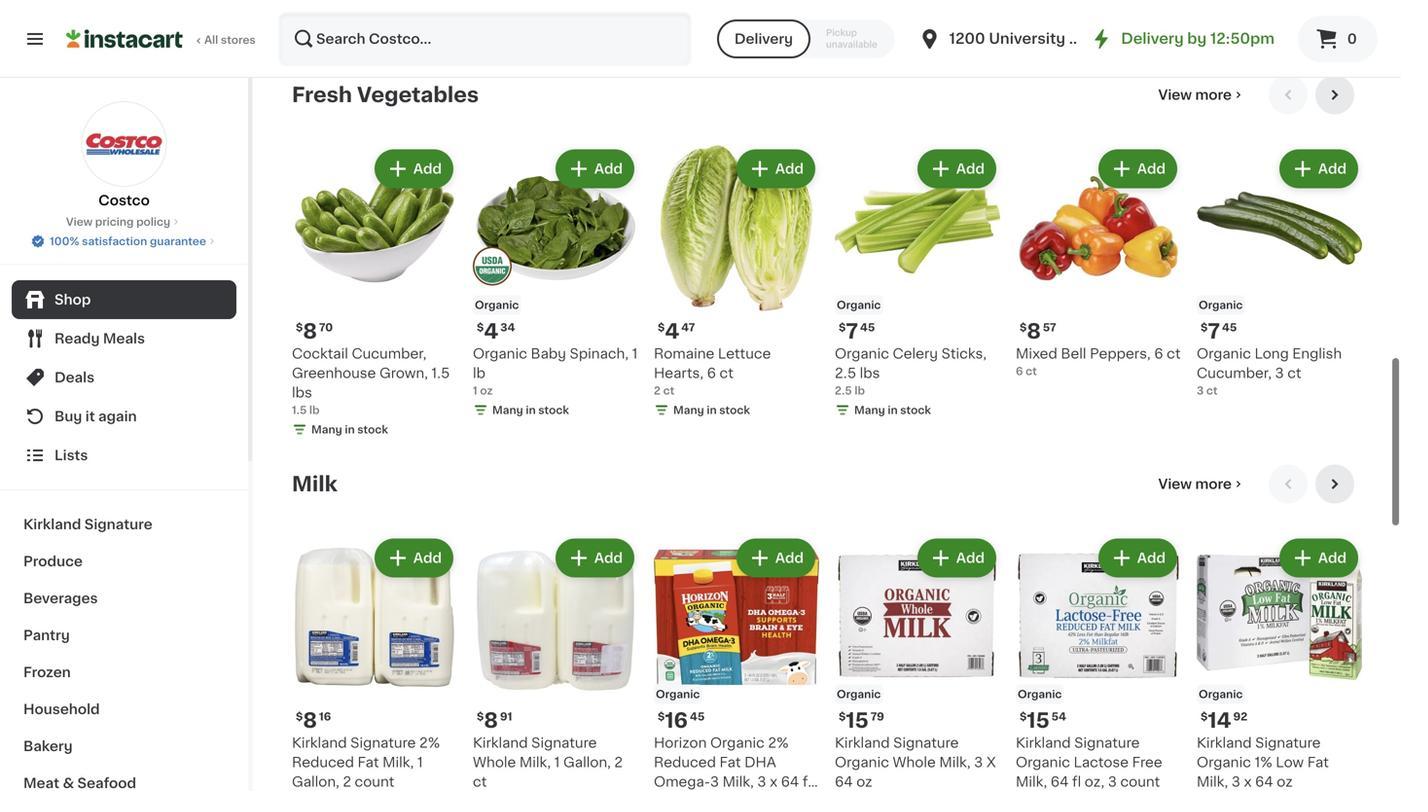 Task type: describe. For each thing, give the bounding box(es) containing it.
bell
[[1061, 347, 1087, 361]]

in for 1
[[526, 405, 536, 416]]

kirkland for $ 15 79
[[835, 736, 890, 750]]

64 inside kirkland signature organic 1% low fat milk, 3 x 64 oz
[[1256, 775, 1274, 789]]

$ 15 79
[[839, 711, 885, 731]]

meals
[[103, 332, 145, 346]]

70
[[319, 322, 333, 333]]

add button for horizon organic 2% reduced fat dha omega-3 milk, 3 x 64 
[[739, 541, 814, 576]]

organic inside kirkland signature organic 1% low fat milk, 3 x 64 oz
[[1197, 756, 1252, 769]]

product group containing 16
[[654, 535, 820, 791]]

buy it again
[[55, 410, 137, 423]]

product group containing 14
[[1197, 535, 1363, 791]]

2 inside kirkland signature whole milk, 1 gallon, 2 ct
[[615, 756, 623, 769]]

view pricing policy link
[[66, 214, 182, 230]]

kirkland up produce on the left bottom of the page
[[23, 518, 81, 531]]

again
[[98, 410, 137, 423]]

organic baby spinach, 1 lb 1 oz
[[473, 347, 638, 396]]

4 for romaine lettuce hearts, 6 ct
[[665, 321, 680, 342]]

91
[[500, 711, 512, 722]]

add button for kirkland signature organic whole milk, 3 x 64 oz
[[920, 541, 995, 576]]

seafood
[[77, 777, 136, 790]]

lb inside cocktail cucumber, greenhouse grown, 1.5 lbs 1.5 lb
[[309, 405, 320, 416]]

&
[[63, 777, 74, 790]]

16 inside $ 8 16
[[319, 711, 331, 722]]

add for romaine lettuce hearts, 6 ct
[[776, 162, 804, 176]]

ready
[[55, 332, 100, 346]]

1200 university ave button
[[918, 12, 1097, 66]]

bakery link
[[12, 728, 237, 765]]

item carousel region containing fresh vegetables
[[292, 75, 1363, 449]]

milk, inside kirkland signature organic 1% low fat milk, 3 x 64 oz
[[1197, 775, 1229, 789]]

deals
[[55, 371, 95, 384]]

$ for kirkland signature 2% reduced fat milk, 1 gallon, 2 count
[[296, 711, 303, 722]]

delivery for delivery by 12:50pm
[[1121, 32, 1184, 46]]

university
[[989, 32, 1066, 46]]

kirkland signature whole milk, 1 gallon, 2 ct
[[473, 736, 623, 789]]

15 for $ 15 79
[[846, 711, 869, 731]]

1200
[[949, 32, 986, 46]]

0 vertical spatial 1.5
[[432, 366, 450, 380]]

greenhouse
[[292, 366, 376, 380]]

2 inside kirkland signature 2% reduced fat milk, 1 gallon, 2 count
[[343, 775, 351, 789]]

costco logo image
[[81, 101, 167, 187]]

view inside view pricing policy "link"
[[66, 217, 93, 227]]

it
[[85, 410, 95, 423]]

household link
[[12, 691, 237, 728]]

view pricing policy
[[66, 217, 170, 227]]

romaine lettuce hearts, 6 ct 2 ct
[[654, 347, 771, 396]]

in for 2
[[707, 405, 717, 416]]

dha
[[745, 756, 776, 769]]

english
[[1293, 347, 1342, 361]]

add button for mixed bell peppers, 6 ct
[[1101, 151, 1176, 186]]

oz,
[[1085, 775, 1105, 789]]

vegetables
[[357, 85, 479, 105]]

all stores link
[[66, 12, 257, 66]]

organic up 14
[[1199, 689, 1243, 700]]

view more button for 14
[[1151, 465, 1254, 504]]

service type group
[[717, 19, 895, 58]]

frozen link
[[12, 654, 237, 691]]

0
[[1348, 32, 1357, 46]]

lb inside "organic celery sticks, 2.5 lbs 2.5 lb"
[[855, 385, 865, 396]]

beverages link
[[12, 580, 237, 617]]

$ 8 70
[[296, 321, 333, 342]]

free
[[1133, 756, 1163, 769]]

x
[[987, 756, 996, 769]]

64 inside kirkland signature organic whole milk, 3 x 64 oz
[[835, 775, 853, 789]]

0 horizontal spatial 1.5
[[292, 405, 307, 416]]

4 for organic baby spinach, 1 lb
[[484, 321, 499, 342]]

ready meals link
[[12, 319, 237, 358]]

kirkland for $ 15 54
[[1016, 736, 1071, 750]]

omega-
[[654, 775, 710, 789]]

pantry link
[[12, 617, 237, 654]]

$ 8 91
[[477, 711, 512, 731]]

romaine
[[654, 347, 715, 361]]

lists
[[55, 449, 88, 462]]

1 inside kirkland signature 2% reduced fat milk, 1 gallon, 2 count
[[417, 756, 423, 769]]

2% for 16
[[768, 736, 789, 750]]

in for 2.5
[[888, 405, 898, 416]]

instacart logo image
[[66, 27, 183, 51]]

meat & seafood link
[[12, 765, 237, 791]]

add button for kirkland signature organic 1% low fat milk, 3 x 64 oz
[[1282, 541, 1357, 576]]

kirkland for $ 8 16
[[292, 736, 347, 750]]

organic inside organic long english cucumber, 3 ct 3 ct
[[1197, 347, 1252, 361]]

54
[[1052, 711, 1067, 722]]

satisfaction
[[82, 236, 147, 247]]

6 for lettuce
[[707, 366, 716, 380]]

1200 university ave
[[949, 32, 1097, 46]]

1 inside kirkland signature whole milk, 1 gallon, 2 ct
[[554, 756, 560, 769]]

lettuce
[[718, 347, 771, 361]]

gallon, inside kirkland signature 2% reduced fat milk, 1 gallon, 2 count
[[292, 775, 339, 789]]

47
[[682, 322, 695, 333]]

x inside kirkland signature organic 1% low fat milk, 3 x 64 oz
[[1244, 775, 1252, 789]]

oz inside organic baby spinach, 1 lb 1 oz
[[480, 385, 493, 396]]

organic up organic long english cucumber, 3 ct 3 ct
[[1199, 300, 1243, 310]]

view more for 14
[[1159, 477, 1232, 491]]

horizon organic 2% reduced fat dha omega-3 milk, 3 x 64 
[[654, 736, 812, 791]]

$ 4 34
[[477, 321, 515, 342]]

$ 15 54
[[1020, 711, 1067, 731]]

organic long english cucumber, 3 ct 3 ct
[[1197, 347, 1342, 396]]

many in stock for lbs
[[311, 424, 388, 435]]

12:50pm
[[1211, 32, 1275, 46]]

add for kirkland signature organic lactose free milk, 64 fl oz, 3 count
[[1138, 551, 1166, 565]]

3 inside kirkland signature organic 1% low fat milk, 3 x 64 oz
[[1232, 775, 1241, 789]]

kirkland signature organic lactose free milk, 64 fl oz, 3 count
[[1016, 736, 1163, 789]]

$ 4 47
[[658, 321, 695, 342]]

7 for organic celery sticks, 2.5 lbs
[[846, 321, 858, 342]]

hearts,
[[654, 366, 704, 380]]

$ 7 45 for organic long english cucumber, 3 ct
[[1201, 321, 1237, 342]]

$ 8 57
[[1020, 321, 1057, 342]]

whole inside kirkland signature organic whole milk, 3 x 64 oz
[[893, 756, 936, 769]]

add for kirkland signature organic 1% low fat milk, 3 x 64 oz
[[1319, 551, 1347, 565]]

ct inside kirkland signature whole milk, 1 gallon, 2 ct
[[473, 775, 487, 789]]

add button for kirkland signature organic lactose free milk, 64 fl oz, 3 count
[[1101, 541, 1176, 576]]

ave
[[1069, 32, 1097, 46]]

delivery by 12:50pm link
[[1090, 27, 1275, 51]]

6 for bell
[[1155, 347, 1164, 361]]

reduced for 16
[[654, 756, 716, 769]]

$ 14 92
[[1201, 711, 1248, 731]]

gallon, inside kirkland signature whole milk, 1 gallon, 2 ct
[[564, 756, 611, 769]]

$ for horizon organic 2% reduced fat dha omega-3 milk, 3 x 64 
[[658, 711, 665, 722]]

guarantee
[[150, 236, 206, 247]]

count inside kirkland signature organic lactose free milk, 64 fl oz, 3 count
[[1121, 775, 1160, 789]]

shop link
[[12, 280, 237, 319]]

kirkland signature link
[[12, 506, 237, 543]]

delivery button
[[717, 19, 811, 58]]

view for fresh vegetables
[[1159, 88, 1192, 102]]

cocktail
[[292, 347, 348, 361]]

organic inside kirkland signature organic lactose free milk, 64 fl oz, 3 count
[[1016, 756, 1071, 769]]

add button for romaine lettuce hearts, 6 ct
[[739, 151, 814, 186]]

1 horizontal spatial 6
[[1016, 366, 1023, 377]]

oz inside kirkland signature organic whole milk, 3 x 64 oz
[[857, 775, 873, 789]]

organic inside horizon organic 2% reduced fat dha omega-3 milk, 3 x 64
[[710, 736, 765, 750]]

100% satisfaction guarantee
[[50, 236, 206, 247]]

34
[[501, 322, 515, 333]]

45 for organic long english cucumber, 3 ct
[[1222, 322, 1237, 333]]

$ for organic long english cucumber, 3 ct
[[1201, 322, 1208, 333]]

kirkland signature 2% reduced fat milk, 1 gallon, 2 count
[[292, 736, 440, 789]]

buy
[[55, 410, 82, 423]]

stock for spinach,
[[538, 405, 569, 416]]

add button for organic baby spinach, 1 lb
[[557, 151, 633, 186]]

92
[[1234, 711, 1248, 722]]

cucumber, inside cocktail cucumber, greenhouse grown, 1.5 lbs 1.5 lb
[[352, 347, 427, 361]]

cucumber, inside organic long english cucumber, 3 ct 3 ct
[[1197, 366, 1272, 380]]

mixed bell peppers, 6 ct 6 ct
[[1016, 347, 1181, 377]]

16 inside product group
[[665, 711, 688, 731]]

oz inside kirkland signature organic 1% low fat milk, 3 x 64 oz
[[1277, 775, 1293, 789]]

all stores
[[204, 35, 256, 45]]



Task type: locate. For each thing, give the bounding box(es) containing it.
organic up 34
[[475, 300, 519, 310]]

1 horizontal spatial cucumber,
[[1197, 366, 1272, 380]]

16 up kirkland signature 2% reduced fat milk, 1 gallon, 2 count
[[319, 711, 331, 722]]

64 inside kirkland signature organic lactose free milk, 64 fl oz, 3 count
[[1051, 775, 1069, 789]]

fresh
[[292, 85, 352, 105]]

8 left 91
[[484, 711, 498, 731]]

1 2.5 from the top
[[835, 366, 857, 380]]

many for lbs
[[311, 424, 342, 435]]

0 vertical spatial item carousel region
[[292, 75, 1363, 449]]

0 vertical spatial view
[[1159, 88, 1192, 102]]

1 horizontal spatial reduced
[[654, 756, 716, 769]]

$ inside $ 15 54
[[1020, 711, 1027, 722]]

1 horizontal spatial lbs
[[860, 366, 880, 380]]

view more for 7
[[1159, 88, 1232, 102]]

pricing
[[95, 217, 134, 227]]

many down "organic celery sticks, 2.5 lbs 2.5 lb"
[[855, 405, 885, 416]]

cocktail cucumber, greenhouse grown, 1.5 lbs 1.5 lb
[[292, 347, 450, 416]]

1 horizontal spatial $ 7 45
[[1201, 321, 1237, 342]]

2 horizontal spatial 45
[[1222, 322, 1237, 333]]

kirkland down $ 8 91
[[473, 736, 528, 750]]

1.5 down greenhouse
[[292, 405, 307, 416]]

lactose
[[1074, 756, 1129, 769]]

$ for kirkland signature organic lactose free milk, 64 fl oz, 3 count
[[1020, 711, 1027, 722]]

signature inside kirkland signature organic lactose free milk, 64 fl oz, 3 count
[[1075, 736, 1140, 750]]

add
[[413, 162, 442, 176], [594, 162, 623, 176], [776, 162, 804, 176], [957, 162, 985, 176], [1138, 162, 1166, 176], [1319, 162, 1347, 176], [413, 551, 442, 565], [594, 551, 623, 565], [776, 551, 804, 565], [957, 551, 985, 565], [1138, 551, 1166, 565], [1319, 551, 1347, 565]]

$ left 54
[[1020, 711, 1027, 722]]

item carousel region containing milk
[[292, 465, 1363, 791]]

15 left 79
[[846, 711, 869, 731]]

0 vertical spatial cucumber,
[[352, 347, 427, 361]]

many up milk
[[311, 424, 342, 435]]

1 vertical spatial lbs
[[292, 386, 312, 400]]

3 inside kirkland signature organic lactose free milk, 64 fl oz, 3 count
[[1108, 775, 1117, 789]]

add button
[[376, 151, 452, 186], [557, 151, 633, 186], [739, 151, 814, 186], [920, 151, 995, 186], [1101, 151, 1176, 186], [1282, 151, 1357, 186], [376, 541, 452, 576], [557, 541, 633, 576], [739, 541, 814, 576], [920, 541, 995, 576], [1101, 541, 1176, 576], [1282, 541, 1357, 576]]

4 64 from the left
[[1256, 775, 1274, 789]]

2 more from the top
[[1196, 477, 1232, 491]]

in down cocktail cucumber, greenhouse grown, 1.5 lbs 1.5 lb
[[345, 424, 355, 435]]

cucumber,
[[352, 347, 427, 361], [1197, 366, 1272, 380]]

$ inside the $ 14 92
[[1201, 711, 1208, 722]]

$ inside $ 8 91
[[477, 711, 484, 722]]

2 horizontal spatial 6
[[1155, 347, 1164, 361]]

2 reduced from the left
[[654, 756, 716, 769]]

45 up horizon at the bottom of page
[[690, 711, 705, 722]]

79
[[871, 711, 885, 722]]

$ inside $ 4 47
[[658, 322, 665, 333]]

fat inside kirkland signature organic 1% low fat milk, 3 x 64 oz
[[1308, 756, 1329, 769]]

$ up kirkland signature 2% reduced fat milk, 1 gallon, 2 count
[[296, 711, 303, 722]]

delivery inside "button"
[[735, 32, 793, 46]]

whole inside kirkland signature whole milk, 1 gallon, 2 ct
[[473, 756, 516, 769]]

view for milk
[[1159, 477, 1192, 491]]

7 up "organic celery sticks, 2.5 lbs 2.5 lb"
[[846, 321, 858, 342]]

2 item carousel region from the top
[[292, 465, 1363, 791]]

2% for 8
[[420, 736, 440, 750]]

milk, inside kirkland signature 2% reduced fat milk, 1 gallon, 2 count
[[383, 756, 414, 769]]

1 horizontal spatial whole
[[893, 756, 936, 769]]

0 vertical spatial 2
[[654, 385, 661, 396]]

0 horizontal spatial 16
[[319, 711, 331, 722]]

signature for $ 8 16
[[351, 736, 416, 750]]

2 horizontal spatial lb
[[855, 385, 865, 396]]

organic left long
[[1197, 347, 1252, 361]]

3
[[1276, 366, 1284, 380], [1197, 385, 1204, 396], [974, 756, 983, 769], [710, 775, 719, 789], [758, 775, 767, 789], [1108, 775, 1117, 789], [1232, 775, 1241, 789]]

signature for $ 8 91
[[532, 736, 597, 750]]

1 horizontal spatial 4
[[665, 321, 680, 342]]

add for kirkland signature organic whole milk, 3 x 64 oz
[[957, 551, 985, 565]]

15 for $ 15 54
[[1027, 711, 1050, 731]]

$ inside $ 8 70
[[296, 322, 303, 333]]

1 horizontal spatial oz
[[857, 775, 873, 789]]

reduced up omega-
[[654, 756, 716, 769]]

1 vertical spatial view more button
[[1151, 465, 1254, 504]]

8 for mixed bell peppers, 6 ct
[[1027, 321, 1041, 342]]

0 horizontal spatial 6
[[707, 366, 716, 380]]

1 horizontal spatial 16
[[665, 711, 688, 731]]

organic down $ 15 79
[[835, 756, 890, 769]]

0 horizontal spatial count
[[355, 775, 395, 789]]

1 more from the top
[[1196, 88, 1232, 102]]

view more button for 7
[[1151, 75, 1254, 114]]

stock for hearts,
[[720, 405, 750, 416]]

lbs inside "organic celery sticks, 2.5 lbs 2.5 lb"
[[860, 366, 880, 380]]

1 horizontal spatial count
[[1121, 775, 1160, 789]]

add for organic long english cucumber, 3 ct
[[1319, 162, 1347, 176]]

1 vertical spatial cucumber,
[[1197, 366, 1272, 380]]

0 horizontal spatial whole
[[473, 756, 516, 769]]

$ 8 16
[[296, 711, 331, 731]]

add button for cocktail cucumber, greenhouse grown, 1.5 lbs
[[376, 151, 452, 186]]

0 vertical spatial lbs
[[860, 366, 880, 380]]

baby
[[531, 347, 566, 361]]

fat inside horizon organic 2% reduced fat dha omega-3 milk, 3 x 64
[[720, 756, 741, 769]]

household
[[23, 703, 100, 716]]

deals link
[[12, 358, 237, 397]]

organic inside organic baby spinach, 1 lb 1 oz
[[473, 347, 527, 361]]

peppers,
[[1090, 347, 1151, 361]]

$ 16 45
[[658, 711, 705, 731]]

signature for $ 15 79
[[894, 736, 959, 750]]

1
[[632, 347, 638, 361], [473, 385, 478, 396], [417, 756, 423, 769], [554, 756, 560, 769]]

16 up horizon at the bottom of page
[[665, 711, 688, 731]]

1 reduced from the left
[[292, 756, 354, 769]]

0 vertical spatial view more button
[[1151, 75, 1254, 114]]

fat for 8
[[358, 756, 379, 769]]

1 horizontal spatial fat
[[720, 756, 741, 769]]

4 left 34
[[484, 321, 499, 342]]

add for kirkland signature 2% reduced fat milk, 1 gallon, 2 count
[[413, 551, 442, 565]]

$ for kirkland signature organic whole milk, 3 x 64 oz
[[839, 711, 846, 722]]

1 horizontal spatial 2%
[[768, 736, 789, 750]]

1 item carousel region from the top
[[292, 75, 1363, 449]]

x down "dha"
[[770, 775, 778, 789]]

1 vertical spatial 1.5
[[292, 405, 307, 416]]

2 x from the left
[[1244, 775, 1252, 789]]

0 horizontal spatial 4
[[484, 321, 499, 342]]

delivery for delivery
[[735, 32, 793, 46]]

1 view more from the top
[[1159, 88, 1232, 102]]

100% satisfaction guarantee button
[[30, 230, 218, 249]]

add button for kirkland signature whole milk, 1 gallon, 2 ct
[[557, 541, 633, 576]]

1.5 right grown,
[[432, 366, 450, 380]]

signature inside kirkland signature organic whole milk, 3 x 64 oz
[[894, 736, 959, 750]]

0 vertical spatial gallon,
[[564, 756, 611, 769]]

organic up $ 15 54
[[1018, 689, 1062, 700]]

organic up "organic celery sticks, 2.5 lbs 2.5 lb"
[[837, 300, 881, 310]]

0 horizontal spatial x
[[770, 775, 778, 789]]

oz down $ 4 34
[[480, 385, 493, 396]]

2 vertical spatial 2
[[343, 775, 351, 789]]

whole left the x
[[893, 756, 936, 769]]

$ up organic long english cucumber, 3 ct 3 ct
[[1201, 322, 1208, 333]]

whole
[[473, 756, 516, 769], [893, 756, 936, 769]]

organic celery sticks, 2.5 lbs 2.5 lb
[[835, 347, 987, 396]]

delivery
[[1121, 32, 1184, 46], [735, 32, 793, 46]]

spinach,
[[570, 347, 629, 361]]

0 button
[[1298, 16, 1378, 62]]

15 left 54
[[1027, 711, 1050, 731]]

product group
[[292, 146, 457, 441], [473, 146, 638, 422], [654, 146, 820, 422], [835, 146, 1001, 422], [1016, 146, 1182, 379], [1197, 146, 1363, 399], [292, 535, 457, 791], [473, 535, 638, 791], [654, 535, 820, 791], [835, 535, 1001, 791], [1016, 535, 1182, 791], [1197, 535, 1363, 791]]

1 horizontal spatial 2
[[615, 756, 623, 769]]

reduced inside horizon organic 2% reduced fat dha omega-3 milk, 3 x 64
[[654, 756, 716, 769]]

reduced down $ 8 16
[[292, 756, 354, 769]]

1 vertical spatial view more
[[1159, 477, 1232, 491]]

0 horizontal spatial gallon,
[[292, 775, 339, 789]]

more
[[1196, 88, 1232, 102], [1196, 477, 1232, 491]]

many in stock down romaine lettuce hearts, 6 ct 2 ct
[[674, 405, 750, 416]]

x down 92
[[1244, 775, 1252, 789]]

4
[[484, 321, 499, 342], [665, 321, 680, 342]]

1 horizontal spatial gallon,
[[564, 756, 611, 769]]

cucumber, down long
[[1197, 366, 1272, 380]]

meat & seafood
[[23, 777, 136, 790]]

in
[[526, 405, 536, 416], [707, 405, 717, 416], [888, 405, 898, 416], [345, 424, 355, 435]]

1 horizontal spatial 15
[[1027, 711, 1050, 731]]

reduced
[[292, 756, 354, 769], [654, 756, 716, 769]]

fat for 16
[[720, 756, 741, 769]]

shop
[[55, 293, 91, 307]]

8 for kirkland signature 2% reduced fat milk, 1 gallon, 2 count
[[303, 711, 317, 731]]

1 horizontal spatial 7
[[1208, 321, 1221, 342]]

add button for kirkland signature 2% reduced fat milk, 1 gallon, 2 count
[[376, 541, 452, 576]]

oz down $ 15 79
[[857, 775, 873, 789]]

$ left 91
[[477, 711, 484, 722]]

2 fat from the left
[[720, 756, 741, 769]]

2 2.5 from the top
[[835, 385, 852, 396]]

organic inside kirkland signature organic whole milk, 3 x 64 oz
[[835, 756, 890, 769]]

organic up $ 15 79
[[837, 689, 881, 700]]

kirkland for $ 14 92
[[1197, 736, 1252, 750]]

0 vertical spatial view more
[[1159, 88, 1232, 102]]

1 view more button from the top
[[1151, 75, 1254, 114]]

many in stock for 1
[[492, 405, 569, 416]]

0 horizontal spatial lb
[[309, 405, 320, 416]]

count inside kirkland signature 2% reduced fat milk, 1 gallon, 2 count
[[355, 775, 395, 789]]

in for lbs
[[345, 424, 355, 435]]

2 $ 7 45 from the left
[[1201, 321, 1237, 342]]

add button for organic celery sticks, 2.5 lbs
[[920, 151, 995, 186]]

3 fat from the left
[[1308, 756, 1329, 769]]

1 vertical spatial lb
[[855, 385, 865, 396]]

$ left 92
[[1201, 711, 1208, 722]]

kirkland down $ 15 79
[[835, 736, 890, 750]]

$ up "organic celery sticks, 2.5 lbs 2.5 lb"
[[839, 322, 846, 333]]

add for kirkland signature whole milk, 1 gallon, 2 ct
[[594, 551, 623, 565]]

many in stock for 2.5
[[855, 405, 931, 416]]

many for 2.5
[[855, 405, 885, 416]]

$ 7 45 up organic long english cucumber, 3 ct 3 ct
[[1201, 321, 1237, 342]]

kirkland inside kirkland signature 2% reduced fat milk, 1 gallon, 2 count
[[292, 736, 347, 750]]

by
[[1188, 32, 1207, 46]]

milk, inside kirkland signature organic lactose free milk, 64 fl oz, 3 count
[[1016, 775, 1048, 789]]

$ for romaine lettuce hearts, 6 ct
[[658, 322, 665, 333]]

milk,
[[383, 756, 414, 769], [520, 756, 551, 769], [940, 756, 971, 769], [723, 775, 754, 789], [1016, 775, 1048, 789], [1197, 775, 1229, 789]]

cucumber, up grown,
[[352, 347, 427, 361]]

reduced inside kirkland signature 2% reduced fat milk, 1 gallon, 2 count
[[292, 756, 354, 769]]

kirkland signature organic whole milk, 3 x 64 oz
[[835, 736, 996, 789]]

6 down mixed
[[1016, 366, 1023, 377]]

item badge image
[[473, 247, 512, 286]]

1 64 from the left
[[781, 775, 799, 789]]

policy
[[136, 217, 170, 227]]

add button for organic long english cucumber, 3 ct
[[1282, 151, 1357, 186]]

many for 2
[[674, 405, 704, 416]]

$ for cocktail cucumber, greenhouse grown, 1.5 lbs
[[296, 322, 303, 333]]

organic left 1%
[[1197, 756, 1252, 769]]

lb inside organic baby spinach, 1 lb 1 oz
[[473, 366, 486, 380]]

stock
[[538, 405, 569, 416], [720, 405, 750, 416], [901, 405, 931, 416], [357, 424, 388, 435]]

kirkland signature organic 1% low fat milk, 3 x 64 oz
[[1197, 736, 1329, 789]]

8 for kirkland signature whole milk, 1 gallon, 2 ct
[[484, 711, 498, 731]]

$ inside $ 4 34
[[477, 322, 484, 333]]

$ inside $ 8 57
[[1020, 322, 1027, 333]]

kirkland inside kirkland signature organic lactose free milk, 64 fl oz, 3 count
[[1016, 736, 1071, 750]]

more for 7
[[1196, 88, 1232, 102]]

2 inside romaine lettuce hearts, 6 ct 2 ct
[[654, 385, 661, 396]]

kirkland down the $ 14 92
[[1197, 736, 1252, 750]]

sticks,
[[942, 347, 987, 361]]

0 horizontal spatial 45
[[690, 711, 705, 722]]

6 right 'hearts,'
[[707, 366, 716, 380]]

$ for mixed bell peppers, 6 ct
[[1020, 322, 1027, 333]]

1 4 from the left
[[484, 321, 499, 342]]

1 vertical spatial 2.5
[[835, 385, 852, 396]]

1%
[[1255, 756, 1273, 769]]

3 inside kirkland signature organic whole milk, 3 x 64 oz
[[974, 756, 983, 769]]

$ left 47
[[658, 322, 665, 333]]

long
[[1255, 347, 1289, 361]]

add for mixed bell peppers, 6 ct
[[1138, 162, 1166, 176]]

8 left 70
[[303, 321, 317, 342]]

kirkland inside kirkland signature organic 1% low fat milk, 3 x 64 oz
[[1197, 736, 1252, 750]]

horizon
[[654, 736, 707, 750]]

kirkland down $ 8 16
[[292, 736, 347, 750]]

x inside horizon organic 2% reduced fat dha omega-3 milk, 3 x 64
[[770, 775, 778, 789]]

stock down organic baby spinach, 1 lb 1 oz on the left of the page
[[538, 405, 569, 416]]

1 vertical spatial gallon,
[[292, 775, 339, 789]]

2 horizontal spatial oz
[[1277, 775, 1293, 789]]

7 for organic long english cucumber, 3 ct
[[1208, 321, 1221, 342]]

0 horizontal spatial reduced
[[292, 756, 354, 769]]

$ left 70
[[296, 322, 303, 333]]

1 count from the left
[[355, 775, 395, 789]]

kirkland for $ 8 91
[[473, 736, 528, 750]]

1 horizontal spatial delivery
[[1121, 32, 1184, 46]]

2 view more button from the top
[[1151, 465, 1254, 504]]

1 7 from the left
[[846, 321, 858, 342]]

count
[[355, 775, 395, 789], [1121, 775, 1160, 789]]

many in stock down organic baby spinach, 1 lb 1 oz on the left of the page
[[492, 405, 569, 416]]

buy it again link
[[12, 397, 237, 436]]

signature inside kirkland signature whole milk, 1 gallon, 2 ct
[[532, 736, 597, 750]]

1 vertical spatial 2
[[615, 756, 623, 769]]

45 for horizon organic 2% reduced fat dha omega-3 milk, 3 x 64 
[[690, 711, 705, 722]]

$ left 57
[[1020, 322, 1027, 333]]

2 whole from the left
[[893, 756, 936, 769]]

2 7 from the left
[[1208, 321, 1221, 342]]

lists link
[[12, 436, 237, 475]]

0 vertical spatial 2.5
[[835, 366, 857, 380]]

view more
[[1159, 88, 1232, 102], [1159, 477, 1232, 491]]

1 x from the left
[[770, 775, 778, 789]]

organic down $ 15 54
[[1016, 756, 1071, 769]]

$ inside $ 16 45
[[658, 711, 665, 722]]

celery
[[893, 347, 938, 361]]

2 4 from the left
[[665, 321, 680, 342]]

1 vertical spatial view
[[66, 217, 93, 227]]

6 inside romaine lettuce hearts, 6 ct 2 ct
[[707, 366, 716, 380]]

many in stock for 2
[[674, 405, 750, 416]]

6 right peppers,
[[1155, 347, 1164, 361]]

kirkland inside kirkland signature whole milk, 1 gallon, 2 ct
[[473, 736, 528, 750]]

$ for kirkland signature whole milk, 1 gallon, 2 ct
[[477, 711, 484, 722]]

signature for $ 15 54
[[1075, 736, 1140, 750]]

0 horizontal spatial delivery
[[735, 32, 793, 46]]

Search field
[[280, 14, 690, 64]]

0 horizontal spatial $ 7 45
[[839, 321, 875, 342]]

100%
[[50, 236, 79, 247]]

$ for kirkland signature organic 1% low fat milk, 3 x 64 oz
[[1201, 711, 1208, 722]]

milk, inside horizon organic 2% reduced fat dha omega-3 milk, 3 x 64
[[723, 775, 754, 789]]

produce link
[[12, 543, 237, 580]]

$ left 34
[[477, 322, 484, 333]]

1 $ 7 45 from the left
[[839, 321, 875, 342]]

stock for sticks,
[[901, 405, 931, 416]]

produce
[[23, 555, 83, 568]]

0 horizontal spatial 2
[[343, 775, 351, 789]]

more for 14
[[1196, 477, 1232, 491]]

stock down "organic celery sticks, 2.5 lbs 2.5 lb"
[[901, 405, 931, 416]]

$ 7 45 for organic celery sticks, 2.5 lbs
[[839, 321, 875, 342]]

1 fat from the left
[[358, 756, 379, 769]]

0 horizontal spatial 7
[[846, 321, 858, 342]]

many for 1
[[492, 405, 523, 416]]

3 64 from the left
[[1051, 775, 1069, 789]]

view more button
[[1151, 75, 1254, 114], [1151, 465, 1254, 504]]

2 count from the left
[[1121, 775, 1160, 789]]

$ inside $ 15 79
[[839, 711, 846, 722]]

1 horizontal spatial x
[[1244, 775, 1252, 789]]

organic inside "organic celery sticks, 2.5 lbs 2.5 lb"
[[835, 347, 890, 361]]

stock for greenhouse
[[357, 424, 388, 435]]

0 vertical spatial more
[[1196, 88, 1232, 102]]

2 vertical spatial lb
[[309, 405, 320, 416]]

$ 7 45 up "organic celery sticks, 2.5 lbs 2.5 lb"
[[839, 321, 875, 342]]

organic down $ 4 34
[[473, 347, 527, 361]]

fl
[[1073, 775, 1082, 789]]

$ for organic baby spinach, 1 lb
[[477, 322, 484, 333]]

2 horizontal spatial fat
[[1308, 756, 1329, 769]]

8 left 57
[[1027, 321, 1041, 342]]

1 horizontal spatial 45
[[860, 322, 875, 333]]

add for organic baby spinach, 1 lb
[[594, 162, 623, 176]]

kirkland down $ 15 54
[[1016, 736, 1071, 750]]

milk, inside kirkland signature whole milk, 1 gallon, 2 ct
[[520, 756, 551, 769]]

None search field
[[278, 12, 692, 66]]

grown,
[[380, 366, 428, 380]]

many down organic baby spinach, 1 lb 1 oz on the left of the page
[[492, 405, 523, 416]]

signature inside kirkland signature organic 1% low fat milk, 3 x 64 oz
[[1256, 736, 1321, 750]]

45 up organic long english cucumber, 3 ct 3 ct
[[1222, 322, 1237, 333]]

8 up kirkland signature 2% reduced fat milk, 1 gallon, 2 count
[[303, 711, 317, 731]]

organic up $ 16 45
[[656, 689, 700, 700]]

45 up "organic celery sticks, 2.5 lbs 2.5 lb"
[[860, 322, 875, 333]]

oz down low on the right
[[1277, 775, 1293, 789]]

low
[[1276, 756, 1304, 769]]

0 vertical spatial lb
[[473, 366, 486, 380]]

0 horizontal spatial lbs
[[292, 386, 312, 400]]

whole down $ 8 91
[[473, 756, 516, 769]]

reduced for 8
[[292, 756, 354, 769]]

many down 'hearts,'
[[674, 405, 704, 416]]

bakery
[[23, 740, 73, 753]]

1 2% from the left
[[420, 736, 440, 750]]

1 15 from the left
[[846, 711, 869, 731]]

0 horizontal spatial oz
[[480, 385, 493, 396]]

fat inside kirkland signature 2% reduced fat milk, 1 gallon, 2 count
[[358, 756, 379, 769]]

many in stock
[[492, 405, 569, 416], [674, 405, 750, 416], [855, 405, 931, 416], [311, 424, 388, 435]]

many in stock down "organic celery sticks, 2.5 lbs 2.5 lb"
[[855, 405, 931, 416]]

0 horizontal spatial fat
[[358, 756, 379, 769]]

2%
[[420, 736, 440, 750], [768, 736, 789, 750]]

many in stock down cocktail cucumber, greenhouse grown, 1.5 lbs 1.5 lb
[[311, 424, 388, 435]]

2 2% from the left
[[768, 736, 789, 750]]

frozen
[[23, 666, 71, 679]]

16
[[665, 711, 688, 731], [319, 711, 331, 722]]

0 horizontal spatial 15
[[846, 711, 869, 731]]

1 horizontal spatial 1.5
[[432, 366, 450, 380]]

in down "organic celery sticks, 2.5 lbs 2.5 lb"
[[888, 405, 898, 416]]

signature for $ 14 92
[[1256, 736, 1321, 750]]

1 whole from the left
[[473, 756, 516, 769]]

0 horizontal spatial cucumber,
[[352, 347, 427, 361]]

$ left 79
[[839, 711, 846, 722]]

stock down cocktail cucumber, greenhouse grown, 1.5 lbs 1.5 lb
[[357, 424, 388, 435]]

add for organic celery sticks, 2.5 lbs
[[957, 162, 985, 176]]

2% inside kirkland signature 2% reduced fat milk, 1 gallon, 2 count
[[420, 736, 440, 750]]

8 for cocktail cucumber, greenhouse grown, 1.5 lbs
[[303, 321, 317, 342]]

1 vertical spatial item carousel region
[[292, 465, 1363, 791]]

$ for organic celery sticks, 2.5 lbs
[[839, 322, 846, 333]]

ready meals button
[[12, 319, 237, 358]]

stock down romaine lettuce hearts, 6 ct 2 ct
[[720, 405, 750, 416]]

milk
[[292, 474, 338, 494]]

2 64 from the left
[[835, 775, 853, 789]]

64 inside horizon organic 2% reduced fat dha omega-3 milk, 3 x 64
[[781, 775, 799, 789]]

0 horizontal spatial 2%
[[420, 736, 440, 750]]

1 horizontal spatial lb
[[473, 366, 486, 380]]

stores
[[221, 35, 256, 45]]

45 inside $ 16 45
[[690, 711, 705, 722]]

add for horizon organic 2% reduced fat dha omega-3 milk, 3 x 64 
[[776, 551, 804, 565]]

in down organic baby spinach, 1 lb 1 oz on the left of the page
[[526, 405, 536, 416]]

organic left celery at the right top of page
[[835, 347, 890, 361]]

in down romaine lettuce hearts, 6 ct 2 ct
[[707, 405, 717, 416]]

2% inside horizon organic 2% reduced fat dha omega-3 milk, 3 x 64
[[768, 736, 789, 750]]

7 up organic long english cucumber, 3 ct 3 ct
[[1208, 321, 1221, 342]]

x
[[770, 775, 778, 789], [1244, 775, 1252, 789]]

$ inside $ 8 16
[[296, 711, 303, 722]]

all
[[204, 35, 218, 45]]

organic up "dha"
[[710, 736, 765, 750]]

signature inside kirkland signature 2% reduced fat milk, 1 gallon, 2 count
[[351, 736, 416, 750]]

4 left 47
[[665, 321, 680, 342]]

2 horizontal spatial 2
[[654, 385, 661, 396]]

pantry
[[23, 629, 70, 642]]

item carousel region
[[292, 75, 1363, 449], [292, 465, 1363, 791]]

add for cocktail cucumber, greenhouse grown, 1.5 lbs
[[413, 162, 442, 176]]

lbs inside cocktail cucumber, greenhouse grown, 1.5 lbs 1.5 lb
[[292, 386, 312, 400]]

2 view more from the top
[[1159, 477, 1232, 491]]

2 vertical spatial view
[[1159, 477, 1192, 491]]

$ up horizon at the bottom of page
[[658, 711, 665, 722]]

ready meals
[[55, 332, 145, 346]]

costco link
[[81, 101, 167, 210]]

45 for organic celery sticks, 2.5 lbs
[[860, 322, 875, 333]]

2 15 from the left
[[1027, 711, 1050, 731]]

1 vertical spatial more
[[1196, 477, 1232, 491]]

kirkland inside kirkland signature organic whole milk, 3 x 64 oz
[[835, 736, 890, 750]]

milk, inside kirkland signature organic whole milk, 3 x 64 oz
[[940, 756, 971, 769]]

meat
[[23, 777, 59, 790]]



Task type: vqa. For each thing, say whether or not it's contained in the screenshot.


